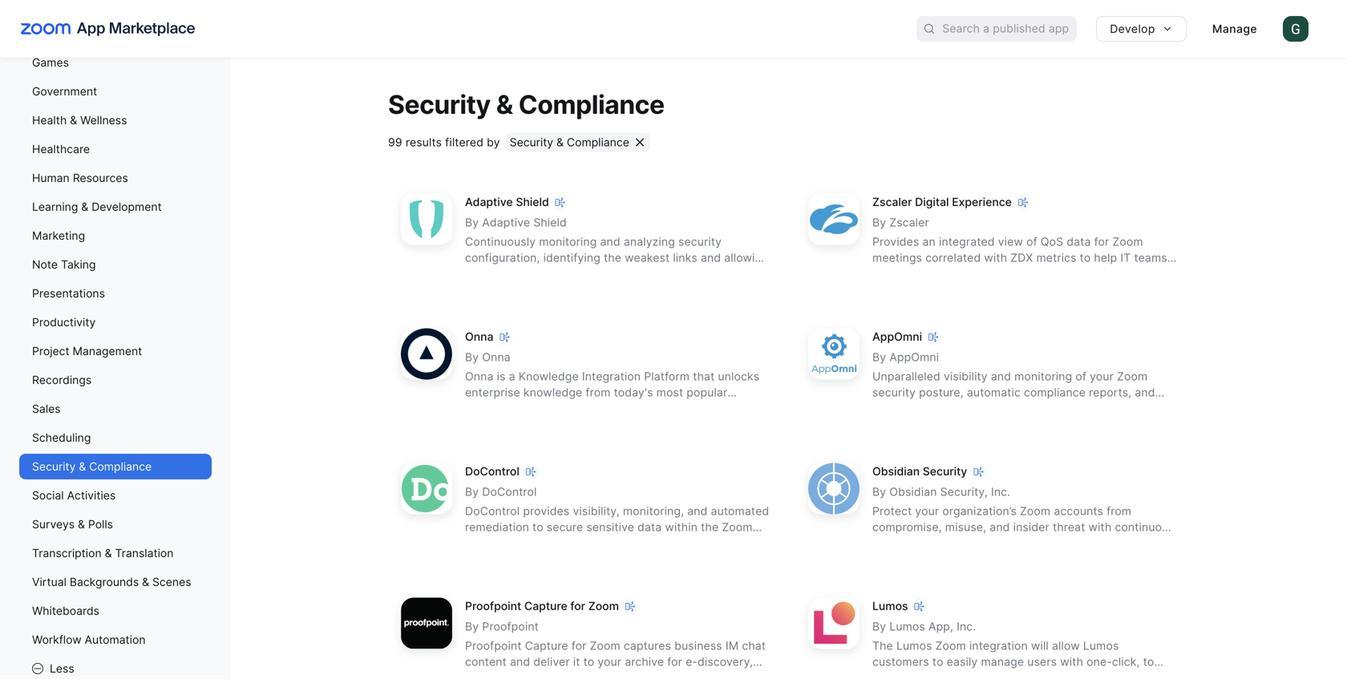 Task type: describe. For each thing, give the bounding box(es) containing it.
and right reports,
[[1135, 386, 1155, 399]]

users inside "by lumos app, inc. the lumos zoom integration will allow lumos customers to easily manage users with one-click, to provide easy onboarding and offboarding an employee."
[[1027, 655, 1057, 669]]

sales
[[32, 402, 61, 416]]

1 vertical spatial proofpoint
[[482, 620, 539, 633]]

sales link
[[19, 396, 212, 422]]

human resources
[[32, 171, 128, 185]]

human
[[32, 171, 70, 185]]

workflow
[[32, 633, 81, 647]]

note
[[32, 258, 58, 271]]

0 vertical spatial adaptive
[[465, 195, 513, 209]]

customers
[[872, 655, 929, 669]]

0 vertical spatial shield
[[516, 195, 549, 209]]

the down configuration,
[[512, 267, 529, 281]]

from inside "by onna onna is a knowledge integration platform that unlocks enterprise knowledge from today's most popular workplace applications."
[[586, 386, 611, 399]]

by for by adaptive shield continuously monitoring and analyzing security configuration, identifying the weakest links and allowing to make the most out of the built-in controls
[[465, 216, 479, 229]]

by for by zscaler provides an integrated view of qos data for zoom meetings correlated with zdx metrics to help it teams detect & troubleshoot issues that affect users
[[872, 216, 886, 229]]

unparalleled
[[872, 370, 941, 383]]

marketing
[[32, 229, 85, 243]]

protect
[[872, 504, 912, 518]]

make
[[479, 267, 508, 281]]

compliance for security & compliance link
[[89, 460, 152, 474]]

your inside by appomni unparalleled visibility and monitoring of your zoom security posture, automatic compliance reports, and detection of security-related events.
[[1090, 370, 1114, 383]]

inc. for lumos app, inc.
[[957, 620, 976, 633]]

threat
[[1053, 520, 1085, 534]]

security & compliance button
[[505, 133, 650, 152]]

monitoring inside by obsidian security, inc. protect your organization's zoom accounts from compromise, misuse, and insider threat with continuous access monitoring and analytics.
[[914, 536, 971, 550]]

by for by obsidian security, inc. protect your organization's zoom accounts from compromise, misuse, and insider threat with continuous access monitoring and analytics.
[[872, 485, 886, 499]]

& for surveys & polls link
[[78, 518, 85, 531]]

easy
[[916, 671, 942, 679]]

and down deliver
[[530, 671, 550, 679]]

provides
[[872, 235, 919, 248]]

supervision.
[[554, 671, 619, 679]]

and left deliver
[[510, 655, 530, 669]]

99 results filtered by
[[388, 135, 500, 149]]

zdx
[[1011, 251, 1033, 265]]

inc. for obsidian security, inc.
[[991, 485, 1011, 499]]

within
[[665, 520, 698, 534]]

zoom up by proofpoint proofpoint capture for zoom captures business im chat content and deliver it to your archive for e-discovery, compliance and supervision.
[[588, 599, 619, 613]]

users inside by zscaler provides an integrated view of qos data for zoom meetings correlated with zdx metrics to help it teams detect & troubleshoot issues that affect users
[[1091, 267, 1121, 281]]

today's
[[614, 386, 653, 399]]

virtual
[[32, 575, 66, 589]]

popular
[[687, 386, 728, 399]]

whiteboards link
[[19, 598, 212, 624]]

business
[[674, 639, 722, 653]]

by proofpoint proofpoint capture for zoom captures business im chat content and deliver it to your archive for e-discovery, compliance and supervision.
[[465, 620, 766, 679]]

& left "scenes"
[[142, 575, 149, 589]]

one-
[[1087, 655, 1112, 669]]

continuous
[[1115, 520, 1175, 534]]

it
[[1121, 251, 1131, 265]]

virtual backgrounds & scenes link
[[19, 569, 212, 595]]

troubleshoot
[[921, 267, 990, 281]]

& for transcription & translation link on the left
[[105, 546, 112, 560]]

deliver
[[533, 655, 570, 669]]

2 vertical spatial docontrol
[[465, 504, 520, 518]]

zscaler inside by zscaler provides an integrated view of qos data for zoom meetings correlated with zdx metrics to help it teams detect & troubleshoot issues that affect users
[[890, 216, 929, 229]]

events.
[[1031, 402, 1070, 415]]

by docontrol docontrol provides visibility, monitoring, and automated remediation to secure sensitive data within the zoom application.
[[465, 485, 769, 550]]

zoom inside by appomni unparalleled visibility and monitoring of your zoom security posture, automatic compliance reports, and detection of security-related events.
[[1117, 370, 1148, 383]]

learning
[[32, 200, 78, 214]]

chat
[[742, 639, 766, 653]]

that inside by zscaler provides an integrated view of qos data for zoom meetings correlated with zdx metrics to help it teams detect & troubleshoot issues that affect users
[[1031, 267, 1053, 281]]

and right links
[[701, 251, 721, 265]]

scheduling
[[32, 431, 91, 445]]

zoom inside "by lumos app, inc. the lumos zoom integration will allow lumos customers to easily manage users with one-click, to provide easy onboarding and offboarding an employee."
[[936, 639, 966, 653]]

to inside by zscaler provides an integrated view of qos data for zoom meetings correlated with zdx metrics to help it teams detect & troubleshoot issues that affect users
[[1080, 251, 1091, 265]]

0 vertical spatial onna
[[465, 330, 494, 343]]

data inside by docontrol docontrol provides visibility, monitoring, and automated remediation to secure sensitive data within the zoom application.
[[638, 520, 662, 534]]

security inside "security & compliance" button
[[510, 135, 553, 149]]

banner containing develop
[[0, 0, 1347, 58]]

marketing link
[[19, 223, 212, 249]]

project
[[32, 344, 69, 358]]

security inside security & compliance link
[[32, 460, 76, 474]]

platform
[[644, 370, 690, 383]]

misuse,
[[945, 520, 986, 534]]

easily
[[947, 655, 978, 669]]

and down organization's at the bottom of page
[[990, 520, 1010, 534]]

security & compliance for "security & compliance" button
[[510, 135, 629, 149]]

an inside by zscaler provides an integrated view of qos data for zoom meetings correlated with zdx metrics to help it teams detect & troubleshoot issues that affect users
[[923, 235, 936, 248]]

security inside by appomni unparalleled visibility and monitoring of your zoom security posture, automatic compliance reports, and detection of security-related events.
[[872, 386, 916, 399]]

virtual backgrounds & scenes
[[32, 575, 191, 589]]

0 vertical spatial appomni
[[872, 330, 922, 343]]

taking
[[61, 258, 96, 271]]

activities
[[67, 489, 116, 502]]

archive
[[625, 655, 664, 669]]

by for by proofpoint proofpoint capture for zoom captures business im chat content and deliver it to your archive for e-discovery, compliance and supervision.
[[465, 620, 479, 633]]

and down misuse, at the bottom
[[975, 536, 995, 550]]

by for by appomni unparalleled visibility and monitoring of your zoom security posture, automatic compliance reports, and detection of security-related events.
[[872, 350, 886, 364]]

0 vertical spatial capture
[[524, 599, 567, 613]]

most inside "by onna onna is a knowledge integration platform that unlocks enterprise knowledge from today's most popular workplace applications."
[[656, 386, 683, 399]]

view
[[998, 235, 1023, 248]]

social activities link
[[19, 483, 212, 508]]

with inside "by lumos app, inc. the lumos zoom integration will allow lumos customers to easily manage users with one-click, to provide easy onboarding and offboarding an employee."
[[1060, 655, 1083, 669]]

your inside by obsidian security, inc. protect your organization's zoom accounts from compromise, misuse, and insider threat with continuous access monitoring and analytics.
[[915, 504, 939, 518]]

knowledge
[[519, 370, 579, 383]]

compromise,
[[872, 520, 942, 534]]

im
[[726, 639, 739, 653]]

to inside by proofpoint proofpoint capture for zoom captures business im chat content and deliver it to your archive for e-discovery, compliance and supervision.
[[583, 655, 594, 669]]

content
[[465, 655, 507, 669]]

by
[[487, 135, 500, 149]]

provide
[[872, 671, 913, 679]]

obsidian security
[[872, 465, 967, 478]]

metrics
[[1036, 251, 1077, 265]]

99
[[388, 135, 402, 149]]

adaptive inside by adaptive shield continuously monitoring and analyzing security configuration, identifying the weakest links and allowing to make the most out of the built-in controls
[[482, 216, 530, 229]]

appomni inside by appomni unparalleled visibility and monitoring of your zoom security posture, automatic compliance reports, and detection of security-related events.
[[890, 350, 939, 364]]

workflow automation link
[[19, 627, 212, 653]]

manage
[[1212, 22, 1257, 36]]

scenes
[[152, 575, 191, 589]]

onboarding
[[945, 671, 1007, 679]]

to inside by docontrol docontrol provides visibility, monitoring, and automated remediation to secure sensitive data within the zoom application.
[[532, 520, 543, 534]]

from inside by obsidian security, inc. protect your organization's zoom accounts from compromise, misuse, and insider threat with continuous access monitoring and analytics.
[[1107, 504, 1132, 518]]

1 vertical spatial docontrol
[[482, 485, 537, 499]]

meetings
[[872, 251, 922, 265]]

polls
[[88, 518, 113, 531]]

e-
[[686, 655, 698, 669]]

data inside by zscaler provides an integrated view of qos data for zoom meetings correlated with zdx metrics to help it teams detect & troubleshoot issues that affect users
[[1067, 235, 1091, 248]]

compliance for "security & compliance" button
[[567, 135, 629, 149]]

develop
[[1110, 22, 1155, 36]]

social activities
[[32, 489, 116, 502]]

transcription & translation
[[32, 546, 174, 560]]

identifying
[[543, 251, 601, 265]]

surveys & polls link
[[19, 512, 212, 537]]

learning & development link
[[19, 194, 212, 220]]

filtered
[[445, 135, 484, 149]]

by for by lumos app, inc. the lumos zoom integration will allow lumos customers to easily manage users with one-click, to provide easy onboarding and offboarding an employee.
[[872, 620, 886, 633]]

0 vertical spatial security & compliance
[[388, 89, 664, 120]]

with inside by zscaler provides an integrated view of qos data for zoom meetings correlated with zdx metrics to help it teams detect & troubleshoot issues that affect users
[[984, 251, 1007, 265]]

capture inside by proofpoint proofpoint capture for zoom captures business im chat content and deliver it to your archive for e-discovery, compliance and supervision.
[[525, 639, 568, 653]]

social
[[32, 489, 64, 502]]

security,
[[940, 485, 988, 499]]

will
[[1031, 639, 1049, 653]]

development
[[92, 200, 162, 214]]

provides
[[523, 504, 570, 518]]

manage
[[981, 655, 1024, 669]]

applications.
[[524, 402, 592, 415]]

to up employee.
[[1143, 655, 1154, 669]]

search a published app element
[[917, 16, 1077, 42]]



Task type: vqa. For each thing, say whether or not it's contained in the screenshot.


Task type: locate. For each thing, give the bounding box(es) containing it.
with up issues at the top of page
[[984, 251, 1007, 265]]

shield up continuously
[[516, 195, 549, 209]]

zoom inside by docontrol docontrol provides visibility, monitoring, and automated remediation to secure sensitive data within the zoom application.
[[722, 520, 753, 534]]

your up compromise,
[[915, 504, 939, 518]]

the
[[604, 251, 622, 265], [512, 267, 529, 281], [598, 267, 616, 281], [701, 520, 719, 534]]

&
[[496, 89, 513, 120], [70, 113, 77, 127], [557, 135, 564, 149], [81, 200, 88, 214], [911, 267, 918, 281], [79, 460, 86, 474], [78, 518, 85, 531], [105, 546, 112, 560], [142, 575, 149, 589]]

remediation
[[465, 520, 529, 534]]

& left polls
[[78, 518, 85, 531]]

Search text field
[[942, 17, 1077, 41]]

that
[[1031, 267, 1053, 281], [693, 370, 715, 383]]

transcription
[[32, 546, 102, 560]]

most inside by adaptive shield continuously monitoring and analyzing security configuration, identifying the weakest links and allowing to make the most out of the built-in controls
[[533, 267, 559, 281]]

security & compliance up activities
[[32, 460, 152, 474]]

0 horizontal spatial data
[[638, 520, 662, 534]]

by up enterprise
[[465, 350, 479, 364]]

automation
[[85, 633, 146, 647]]

accounts
[[1054, 504, 1103, 518]]

analyzing
[[624, 235, 675, 248]]

monitoring inside by appomni unparalleled visibility and monitoring of your zoom security posture, automatic compliance reports, and detection of security-related events.
[[1015, 370, 1072, 383]]

zoom inside by zscaler provides an integrated view of qos data for zoom meetings correlated with zdx metrics to help it teams detect & troubleshoot issues that affect users
[[1113, 235, 1143, 248]]

by inside by proofpoint proofpoint capture for zoom captures business im chat content and deliver it to your archive for e-discovery, compliance and supervision.
[[465, 620, 479, 633]]

that inside "by onna onna is a knowledge integration platform that unlocks enterprise knowledge from today's most popular workplace applications."
[[693, 370, 715, 383]]

1 horizontal spatial inc.
[[991, 485, 1011, 499]]

0 horizontal spatial inc.
[[957, 620, 976, 633]]

1 vertical spatial your
[[915, 504, 939, 518]]

1 horizontal spatial monitoring
[[914, 536, 971, 550]]

1 horizontal spatial data
[[1067, 235, 1091, 248]]

1 vertical spatial users
[[1027, 655, 1057, 669]]

security up links
[[678, 235, 722, 248]]

inc. up organization's at the bottom of page
[[991, 485, 1011, 499]]

1 vertical spatial compliance
[[465, 671, 527, 679]]

to right the 'it'
[[583, 655, 594, 669]]

most left out
[[533, 267, 559, 281]]

2 vertical spatial compliance
[[89, 460, 152, 474]]

data right qos
[[1067, 235, 1091, 248]]

zoom up it
[[1113, 235, 1143, 248]]

zoom inside by obsidian security, inc. protect your organization's zoom accounts from compromise, misuse, and insider threat with continuous access monitoring and analytics.
[[1020, 504, 1051, 518]]

transcription & translation link
[[19, 540, 212, 566]]

insider
[[1013, 520, 1050, 534]]

1 vertical spatial capture
[[525, 639, 568, 653]]

zoom
[[1113, 235, 1143, 248], [1117, 370, 1148, 383], [1020, 504, 1051, 518], [722, 520, 753, 534], [588, 599, 619, 613], [590, 639, 621, 653], [936, 639, 966, 653]]

lumos
[[872, 599, 908, 613], [890, 620, 925, 633], [896, 639, 932, 653], [1083, 639, 1119, 653]]

security & compliance up by
[[388, 89, 664, 120]]

the up built-
[[604, 251, 622, 265]]

the right within
[[701, 520, 719, 534]]

to left make on the top left
[[465, 267, 476, 281]]

1 horizontal spatial an
[[1100, 671, 1113, 679]]

users down will
[[1027, 655, 1057, 669]]

2 vertical spatial security & compliance
[[32, 460, 152, 474]]

an up the correlated on the top of page
[[923, 235, 936, 248]]

for inside by zscaler provides an integrated view of qos data for zoom meetings correlated with zdx metrics to help it teams detect & troubleshoot issues that affect users
[[1094, 235, 1109, 248]]

monitoring up identifying
[[539, 235, 597, 248]]

by inside "by lumos app, inc. the lumos zoom integration will allow lumos customers to easily manage users with one-click, to provide easy onboarding and offboarding an employee."
[[872, 620, 886, 633]]

by inside by appomni unparalleled visibility and monitoring of your zoom security posture, automatic compliance reports, and detection of security-related events.
[[872, 350, 886, 364]]

from
[[586, 386, 611, 399], [1107, 504, 1132, 518]]

& right by
[[557, 135, 564, 149]]

0 horizontal spatial monitoring
[[539, 235, 597, 248]]

by up "content"
[[465, 620, 479, 633]]

1 vertical spatial data
[[638, 520, 662, 534]]

0 vertical spatial data
[[1067, 235, 1091, 248]]

security up 99 results filtered by
[[388, 89, 491, 120]]

from down integration
[[586, 386, 611, 399]]

2 vertical spatial with
[[1060, 655, 1083, 669]]

configuration,
[[465, 251, 540, 265]]

0 vertical spatial users
[[1091, 267, 1121, 281]]

0 horizontal spatial compliance
[[465, 671, 527, 679]]

compliance up events.
[[1024, 386, 1086, 399]]

learning & development
[[32, 200, 162, 214]]

security up detection
[[872, 386, 916, 399]]

0 horizontal spatial security
[[678, 235, 722, 248]]

games
[[32, 56, 69, 69]]

1 vertical spatial monitoring
[[1015, 370, 1072, 383]]

1 vertical spatial security
[[872, 386, 916, 399]]

develop button
[[1096, 16, 1187, 42]]

inc. inside "by lumos app, inc. the lumos zoom integration will allow lumos customers to easily manage users with one-click, to provide easy onboarding and offboarding an employee."
[[957, 620, 976, 633]]

zscaler up provides at top right
[[890, 216, 929, 229]]

& for "security & compliance" button
[[557, 135, 564, 149]]

1 horizontal spatial compliance
[[1024, 386, 1086, 399]]

1 vertical spatial onna
[[482, 350, 511, 364]]

to inside by adaptive shield continuously monitoring and analyzing security configuration, identifying the weakest links and allowing to make the most out of the built-in controls
[[465, 267, 476, 281]]

detection
[[872, 402, 924, 415]]

by for by docontrol docontrol provides visibility, monitoring, and automated remediation to secure sensitive data within the zoom application.
[[465, 485, 479, 499]]

teams
[[1134, 251, 1167, 265]]

by up continuously
[[465, 216, 479, 229]]

continuously
[[465, 235, 536, 248]]

surveys & polls
[[32, 518, 113, 531]]

& up virtual backgrounds & scenes
[[105, 546, 112, 560]]

resources
[[73, 171, 128, 185]]

affect
[[1056, 267, 1088, 281]]

1 horizontal spatial most
[[656, 386, 683, 399]]

security & compliance for security & compliance link
[[32, 460, 152, 474]]

1 horizontal spatial users
[[1091, 267, 1121, 281]]

0 vertical spatial obsidian
[[872, 465, 920, 478]]

from up continuous
[[1107, 504, 1132, 518]]

by adaptive shield continuously monitoring and analyzing security configuration, identifying the weakest links and allowing to make the most out of the built-in controls
[[465, 216, 769, 281]]

that down metrics
[[1031, 267, 1053, 281]]

obsidian inside by obsidian security, inc. protect your organization's zoom accounts from compromise, misuse, and insider threat with continuous access monitoring and analytics.
[[890, 485, 937, 499]]

by appomni unparalleled visibility and monitoring of your zoom security posture, automatic compliance reports, and detection of security-related events.
[[872, 350, 1155, 415]]

monitoring down misuse, at the bottom
[[914, 536, 971, 550]]

1 vertical spatial that
[[693, 370, 715, 383]]

and up within
[[687, 504, 708, 518]]

most down platform
[[656, 386, 683, 399]]

0 horizontal spatial most
[[533, 267, 559, 281]]

and inside by docontrol docontrol provides visibility, monitoring, and automated remediation to secure sensitive data within the zoom application.
[[687, 504, 708, 518]]

zoom up supervision.
[[590, 639, 621, 653]]

1 horizontal spatial security
[[872, 386, 916, 399]]

automated
[[711, 504, 769, 518]]

security right by
[[510, 135, 553, 149]]

1 vertical spatial appomni
[[890, 350, 939, 364]]

obsidian up the protect
[[872, 465, 920, 478]]

your inside by proofpoint proofpoint capture for zoom captures business im chat content and deliver it to your archive for e-discovery, compliance and supervision.
[[598, 655, 622, 669]]

health
[[32, 113, 67, 127]]

it
[[573, 655, 580, 669]]

obsidian down obsidian security
[[890, 485, 937, 499]]

links
[[673, 251, 698, 265]]

organization's
[[942, 504, 1017, 518]]

1 horizontal spatial with
[[1060, 655, 1083, 669]]

translation
[[115, 546, 174, 560]]

manage button
[[1200, 16, 1270, 42]]

& for health & wellness link
[[70, 113, 77, 127]]

onna
[[465, 330, 494, 343], [482, 350, 511, 364], [465, 370, 494, 383]]

your up supervision.
[[598, 655, 622, 669]]

1 vertical spatial an
[[1100, 671, 1113, 679]]

zoom up the easily
[[936, 639, 966, 653]]

& inside by zscaler provides an integrated view of qos data for zoom meetings correlated with zdx metrics to help it teams detect & troubleshoot issues that affect users
[[911, 267, 918, 281]]

& for learning & development link
[[81, 200, 88, 214]]

security up security,
[[923, 465, 967, 478]]

1 vertical spatial adaptive
[[482, 216, 530, 229]]

& down the "human resources"
[[81, 200, 88, 214]]

health & wellness link
[[19, 107, 212, 133]]

1 horizontal spatial that
[[1031, 267, 1053, 281]]

inc. inside by obsidian security, inc. protect your organization's zoom accounts from compromise, misuse, and insider threat with continuous access monitoring and analytics.
[[991, 485, 1011, 499]]

that up popular
[[693, 370, 715, 383]]

1 vertical spatial zscaler
[[890, 216, 929, 229]]

by up remediation
[[465, 485, 479, 499]]

built-
[[619, 267, 648, 281]]

the left built-
[[598, 267, 616, 281]]

0 horizontal spatial that
[[693, 370, 715, 383]]

by inside "by onna onna is a knowledge integration platform that unlocks enterprise knowledge from today's most popular workplace applications."
[[465, 350, 479, 364]]

1 vertical spatial from
[[1107, 504, 1132, 518]]

1 horizontal spatial your
[[915, 504, 939, 518]]

to down the provides
[[532, 520, 543, 534]]

of inside by adaptive shield continuously monitoring and analyzing security configuration, identifying the weakest links and allowing to make the most out of the built-in controls
[[584, 267, 595, 281]]

with
[[984, 251, 1007, 265], [1089, 520, 1112, 534], [1060, 655, 1083, 669]]

qos
[[1041, 235, 1064, 248]]

access
[[872, 536, 910, 550]]

capture
[[524, 599, 567, 613], [525, 639, 568, 653]]

0 vertical spatial proofpoint
[[465, 599, 521, 613]]

banner
[[0, 0, 1347, 58]]

presentations
[[32, 287, 105, 300]]

1 vertical spatial with
[[1089, 520, 1112, 534]]

compliance inside by appomni unparalleled visibility and monitoring of your zoom security posture, automatic compliance reports, and detection of security-related events.
[[1024, 386, 1086, 399]]

zoom up reports,
[[1117, 370, 1148, 383]]

& up social activities
[[79, 460, 86, 474]]

by for by onna onna is a knowledge integration platform that unlocks enterprise knowledge from today's most popular workplace applications.
[[465, 350, 479, 364]]

note taking link
[[19, 252, 212, 277]]

productivity link
[[19, 310, 212, 335]]

0 vertical spatial an
[[923, 235, 936, 248]]

by up provides at top right
[[872, 216, 886, 229]]

0 vertical spatial security
[[678, 235, 722, 248]]

government
[[32, 85, 97, 98]]

& up by
[[496, 89, 513, 120]]

by inside by zscaler provides an integrated view of qos data for zoom meetings correlated with zdx metrics to help it teams detect & troubleshoot issues that affect users
[[872, 216, 886, 229]]

2 horizontal spatial with
[[1089, 520, 1112, 534]]

an
[[923, 235, 936, 248], [1100, 671, 1113, 679]]

0 vertical spatial with
[[984, 251, 1007, 265]]

out
[[563, 267, 580, 281]]

related
[[990, 402, 1028, 415]]

data down monitoring,
[[638, 520, 662, 534]]

inc. right app,
[[957, 620, 976, 633]]

& right health
[[70, 113, 77, 127]]

workflow automation
[[32, 633, 146, 647]]

2 vertical spatial onna
[[465, 370, 494, 383]]

compliance inside by proofpoint proofpoint capture for zoom captures business im chat content and deliver it to your archive for e-discovery, compliance and supervision.
[[465, 671, 527, 679]]

and down manage
[[1010, 671, 1030, 679]]

by up the protect
[[872, 485, 886, 499]]

zoom down automated
[[722, 520, 753, 534]]

2 vertical spatial your
[[598, 655, 622, 669]]

by inside by docontrol docontrol provides visibility, monitoring, and automated remediation to secure sensitive data within the zoom application.
[[465, 485, 479, 499]]

click,
[[1112, 655, 1140, 669]]

docontrol
[[465, 465, 520, 478], [482, 485, 537, 499], [465, 504, 520, 518]]

security & compliance inside button
[[510, 135, 629, 149]]

1 vertical spatial inc.
[[957, 620, 976, 633]]

zoom inside by proofpoint proofpoint capture for zoom captures business im chat content and deliver it to your archive for e-discovery, compliance and supervision.
[[590, 639, 621, 653]]

1 vertical spatial security & compliance
[[510, 135, 629, 149]]

games link
[[19, 50, 212, 75]]

allowing
[[724, 251, 769, 265]]

& down meetings
[[911, 267, 918, 281]]

and left analyzing
[[600, 235, 620, 248]]

security-
[[941, 402, 990, 415]]

is
[[497, 370, 506, 383]]

1 vertical spatial obsidian
[[890, 485, 937, 499]]

0 vertical spatial monitoring
[[539, 235, 597, 248]]

2 vertical spatial monitoring
[[914, 536, 971, 550]]

an inside "by lumos app, inc. the lumos zoom integration will allow lumos customers to easily manage users with one-click, to provide easy onboarding and offboarding an employee."
[[1100, 671, 1113, 679]]

an down one-
[[1100, 671, 1113, 679]]

0 horizontal spatial with
[[984, 251, 1007, 265]]

users down help
[[1091, 267, 1121, 281]]

by inside by obsidian security, inc. protect your organization's zoom accounts from compromise, misuse, and insider threat with continuous access monitoring and analytics.
[[872, 485, 886, 499]]

inc.
[[991, 485, 1011, 499], [957, 620, 976, 633]]

by onna onna is a knowledge integration platform that unlocks enterprise knowledge from today's most popular workplace applications.
[[465, 350, 760, 415]]

workplace
[[465, 402, 521, 415]]

to left help
[[1080, 251, 1091, 265]]

compliance inside button
[[567, 135, 629, 149]]

1 vertical spatial shield
[[533, 216, 567, 229]]

appomni
[[872, 330, 922, 343], [890, 350, 939, 364]]

by up the
[[872, 620, 886, 633]]

by zscaler provides an integrated view of qos data for zoom meetings correlated with zdx metrics to help it teams detect & troubleshoot issues that affect users
[[872, 216, 1167, 281]]

secure
[[547, 520, 583, 534]]

2 horizontal spatial your
[[1090, 370, 1114, 383]]

captures
[[624, 639, 671, 653]]

sensitive
[[586, 520, 634, 534]]

1 vertical spatial most
[[656, 386, 683, 399]]

1 horizontal spatial from
[[1107, 504, 1132, 518]]

visibility
[[944, 370, 988, 383]]

unlocks
[[718, 370, 760, 383]]

with down accounts on the right
[[1089, 520, 1112, 534]]

2 vertical spatial proofpoint
[[465, 639, 522, 653]]

whiteboards
[[32, 604, 99, 618]]

by lumos app, inc. the lumos zoom integration will allow lumos customers to easily manage users with one-click, to provide easy onboarding and offboarding an employee.
[[872, 620, 1172, 679]]

& inside button
[[557, 135, 564, 149]]

by up unparalleled
[[872, 350, 886, 364]]

to up easy
[[933, 655, 943, 669]]

0 vertical spatial from
[[586, 386, 611, 399]]

posture,
[[919, 386, 964, 399]]

government link
[[19, 79, 212, 104]]

security & compliance right by
[[510, 135, 629, 149]]

0 vertical spatial docontrol
[[465, 465, 520, 478]]

the
[[872, 639, 893, 653]]

0 vertical spatial compliance
[[1024, 386, 1086, 399]]

monitoring inside by adaptive shield continuously monitoring and analyzing security configuration, identifying the weakest links and allowing to make the most out of the built-in controls
[[539, 235, 597, 248]]

project management link
[[19, 338, 212, 364]]

zoom up insider
[[1020, 504, 1051, 518]]

0 horizontal spatial from
[[586, 386, 611, 399]]

0 vertical spatial your
[[1090, 370, 1114, 383]]

by obsidian security, inc. protect your organization's zoom accounts from compromise, misuse, and insider threat with continuous access monitoring and analytics.
[[872, 485, 1175, 550]]

0 horizontal spatial your
[[598, 655, 622, 669]]

& for security & compliance link
[[79, 460, 86, 474]]

by
[[465, 216, 479, 229], [872, 216, 886, 229], [465, 350, 479, 364], [872, 350, 886, 364], [465, 485, 479, 499], [872, 485, 886, 499], [465, 620, 479, 633], [872, 620, 886, 633]]

0 vertical spatial zscaler
[[872, 195, 912, 209]]

by inside by adaptive shield continuously monitoring and analyzing security configuration, identifying the weakest links and allowing to make the most out of the built-in controls
[[465, 216, 479, 229]]

0 horizontal spatial users
[[1027, 655, 1057, 669]]

2 horizontal spatial monitoring
[[1015, 370, 1072, 383]]

your up reports,
[[1090, 370, 1114, 383]]

monitoring up events.
[[1015, 370, 1072, 383]]

0 horizontal spatial an
[[923, 235, 936, 248]]

with inside by obsidian security, inc. protect your organization's zoom accounts from compromise, misuse, and insider threat with continuous access monitoring and analytics.
[[1089, 520, 1112, 534]]

the inside by docontrol docontrol provides visibility, monitoring, and automated remediation to secure sensitive data within the zoom application.
[[701, 520, 719, 534]]

compliance down "content"
[[465, 671, 527, 679]]

zscaler left digital
[[872, 195, 912, 209]]

and inside "by lumos app, inc. the lumos zoom integration will allow lumos customers to easily manage users with one-click, to provide easy onboarding and offboarding an employee."
[[1010, 671, 1030, 679]]

and up automatic on the bottom of page
[[991, 370, 1011, 383]]

with up offboarding
[[1060, 655, 1083, 669]]

security inside by adaptive shield continuously monitoring and analyzing security configuration, identifying the weakest links and allowing to make the most out of the built-in controls
[[678, 235, 722, 248]]

0 vertical spatial inc.
[[991, 485, 1011, 499]]

productivity
[[32, 316, 96, 329]]

0 vertical spatial most
[[533, 267, 559, 281]]

0 vertical spatial compliance
[[519, 89, 664, 120]]

shield up identifying
[[533, 216, 567, 229]]

1 vertical spatial compliance
[[567, 135, 629, 149]]

backgrounds
[[70, 575, 139, 589]]

0 vertical spatial that
[[1031, 267, 1053, 281]]

human resources link
[[19, 165, 212, 191]]

of inside by zscaler provides an integrated view of qos data for zoom meetings correlated with zdx metrics to help it teams detect & troubleshoot issues that affect users
[[1026, 235, 1037, 248]]

security up social
[[32, 460, 76, 474]]

shield inside by adaptive shield continuously monitoring and analyzing security configuration, identifying the weakest links and allowing to make the most out of the built-in controls
[[533, 216, 567, 229]]



